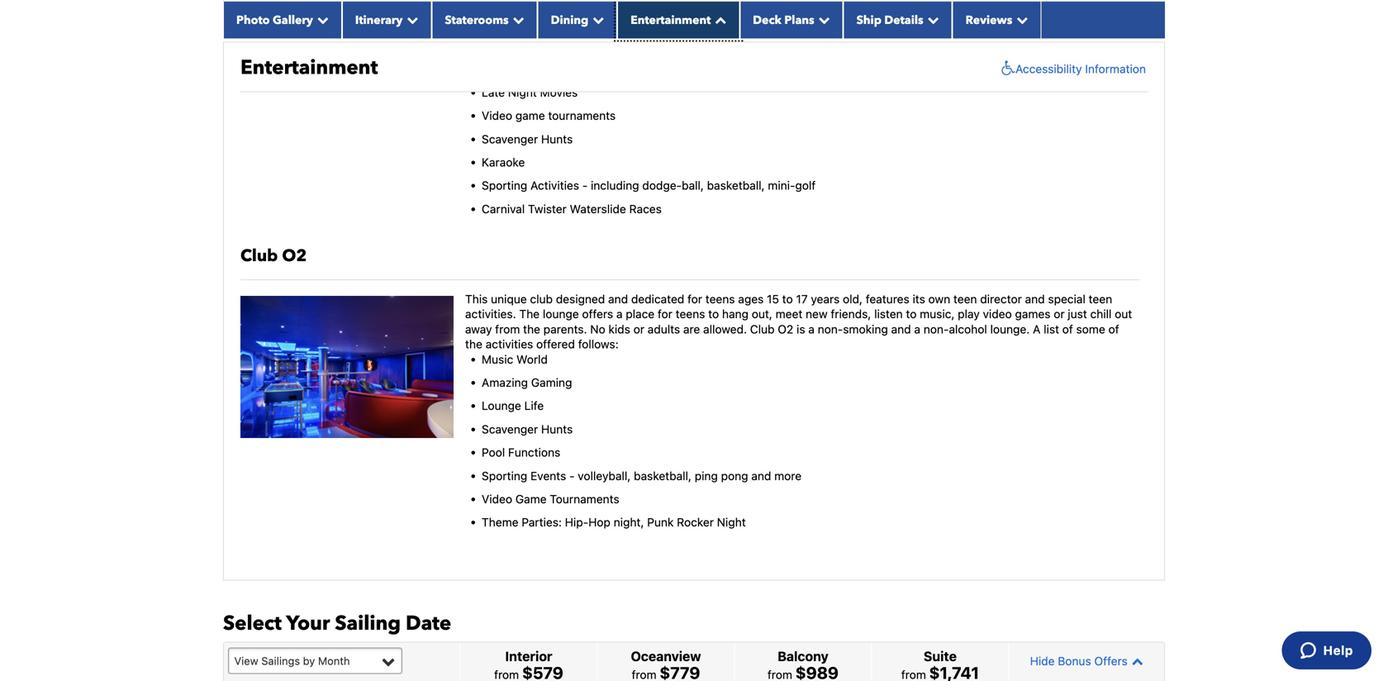Task type: locate. For each thing, give the bounding box(es) containing it.
teens
[[706, 292, 735, 306], [676, 307, 706, 321]]

0 horizontal spatial non-
[[818, 322, 844, 336]]

chevron down image for staterooms
[[509, 14, 525, 25]]

to down its
[[906, 307, 917, 321]]

2 horizontal spatial chevron down image
[[924, 14, 940, 25]]

of right list
[[1063, 322, 1074, 336]]

video down late
[[482, 109, 513, 122]]

0 horizontal spatial teen
[[954, 292, 978, 306]]

0 vertical spatial -
[[583, 179, 588, 192]]

for up are
[[688, 292, 703, 306]]

0 vertical spatial teens
[[706, 292, 735, 306]]

non- down music,
[[924, 322, 949, 336]]

1 horizontal spatial o2
[[778, 322, 794, 336]]

scavenger up karaoke
[[482, 132, 538, 146]]

1 horizontal spatial -
[[583, 179, 588, 192]]

1 horizontal spatial or
[[1054, 307, 1065, 321]]

amazing gaming
[[482, 376, 572, 389]]

0 horizontal spatial club
[[241, 245, 278, 267]]

view sailings by month
[[234, 655, 350, 667]]

2 horizontal spatial to
[[906, 307, 917, 321]]

teen
[[954, 292, 978, 306], [1089, 292, 1113, 306]]

-
[[583, 179, 588, 192], [570, 469, 575, 483]]

2 horizontal spatial a
[[915, 322, 921, 336]]

chevron down image inside photo gallery dropdown button
[[313, 14, 329, 25]]

1 vertical spatial entertainment
[[241, 54, 378, 81]]

2 video from the top
[[482, 492, 513, 506]]

dining button
[[538, 1, 618, 38]]

designed
[[556, 292, 605, 306]]

this
[[465, 292, 488, 306]]

1 vertical spatial night
[[717, 516, 746, 529]]

club o2
[[241, 245, 307, 267]]

1 vertical spatial the
[[465, 337, 483, 351]]

video up theme
[[482, 492, 513, 506]]

world
[[517, 352, 548, 366]]

chevron down image left reviews
[[924, 14, 940, 25]]

hide bonus offers link
[[1014, 647, 1161, 676]]

2 chevron down image from the left
[[403, 14, 419, 25]]

- right events
[[570, 469, 575, 483]]

1 horizontal spatial chevron down image
[[815, 14, 831, 25]]

accessibility information link
[[998, 60, 1147, 77]]

1 horizontal spatial non-
[[924, 322, 949, 336]]

0 vertical spatial or
[[1054, 307, 1065, 321]]

chevron down image left itinerary
[[313, 14, 329, 25]]

of
[[1063, 322, 1074, 336], [1109, 322, 1120, 336]]

to up "allowed."
[[709, 307, 719, 321]]

late
[[482, 85, 505, 99]]

hunts down video game tournaments at the top left of the page
[[541, 132, 573, 146]]

chevron down image inside dining dropdown button
[[589, 14, 605, 25]]

non- down new
[[818, 322, 844, 336]]

entertainment
[[631, 12, 711, 28], [241, 54, 378, 81]]

1 horizontal spatial club
[[751, 322, 775, 336]]

accessibility
[[1016, 62, 1083, 75]]

1 vertical spatial basketball,
[[634, 469, 692, 483]]

sporting down karaoke
[[482, 179, 528, 192]]

hunts up functions
[[541, 422, 573, 436]]

1 horizontal spatial for
[[688, 292, 703, 306]]

listen
[[875, 307, 903, 321]]

1 horizontal spatial a
[[809, 322, 815, 336]]

0 vertical spatial scavenger
[[482, 132, 538, 146]]

friends,
[[831, 307, 872, 321]]

the down away
[[465, 337, 483, 351]]

and down listen
[[892, 322, 912, 336]]

for up adults at left top
[[658, 307, 673, 321]]

basketball, right ball,
[[707, 179, 765, 192]]

and
[[609, 292, 628, 306], [1026, 292, 1046, 306], [892, 322, 912, 336], [752, 469, 772, 483]]

dedicated
[[632, 292, 685, 306]]

chevron down image for deck plans
[[815, 14, 831, 25]]

pool functions
[[482, 446, 561, 459]]

twister
[[528, 202, 567, 216]]

sporting events - volleyball, basketball, ping pong and more
[[482, 469, 802, 483]]

video game tournaments
[[482, 109, 616, 122]]

0 horizontal spatial of
[[1063, 322, 1074, 336]]

teen up chill on the top right of the page
[[1089, 292, 1113, 306]]

select your sailing date
[[223, 610, 452, 637]]

activities
[[531, 179, 580, 192]]

chevron down image inside itinerary dropdown button
[[403, 14, 419, 25]]

club
[[530, 292, 553, 306]]

this unique club designed and dedicated for teens ages 15 to 17 years old, features its own teen director and special teen activities. the lounge offers a place for teens to hang out, meet new friends, listen to music, play video games or just chill out away from the parents. no kids or adults are allowed. club o2 is a non-smoking and a non-alcohol lounge. a list of some of the activities offered follows:
[[465, 292, 1133, 351]]

2 chevron down image from the left
[[815, 14, 831, 25]]

a
[[617, 307, 623, 321], [809, 322, 815, 336], [915, 322, 921, 336]]

chevron down image left staterooms
[[403, 14, 419, 25]]

sporting down pool
[[482, 469, 528, 483]]

0 vertical spatial entertainment
[[631, 12, 711, 28]]

years
[[811, 292, 840, 306]]

the
[[523, 322, 541, 336], [465, 337, 483, 351]]

1 vertical spatial hunts
[[541, 422, 573, 436]]

sporting for sporting events - volleyball, basketball, ping pong and more
[[482, 469, 528, 483]]

month
[[318, 655, 350, 667]]

- for events
[[570, 469, 575, 483]]

or down place
[[634, 322, 645, 336]]

4 chevron down image from the left
[[1013, 14, 1029, 25]]

chevron down image inside ship details 'dropdown button'
[[924, 14, 940, 25]]

chevron down image left ship on the top
[[815, 14, 831, 25]]

0 vertical spatial club
[[241, 245, 278, 267]]

a right the is
[[809, 322, 815, 336]]

wheelchair image
[[998, 60, 1016, 77]]

chevron down image left dining
[[509, 14, 525, 25]]

sailing
[[335, 610, 401, 637]]

volleyball,
[[578, 469, 631, 483]]

0 vertical spatial sporting
[[482, 179, 528, 192]]

2 scavenger hunts from the top
[[482, 422, 573, 436]]

o2 inside this unique club designed and dedicated for teens ages 15 to 17 years old, features its own teen director and special teen activities. the lounge offers a place for teens to hang out, meet new friends, listen to music, play video games or just chill out away from the parents. no kids or adults are allowed. club o2 is a non-smoking and a non-alcohol lounge. a list of some of the activities offered follows:
[[778, 322, 794, 336]]

1 chevron down image from the left
[[313, 14, 329, 25]]

basketball,
[[707, 179, 765, 192], [634, 469, 692, 483]]

lounge
[[482, 399, 522, 413]]

the down the
[[523, 322, 541, 336]]

0 horizontal spatial to
[[709, 307, 719, 321]]

reviews
[[966, 12, 1013, 28]]

hide bonus offers
[[1031, 654, 1128, 668]]

your
[[286, 610, 330, 637]]

theme
[[482, 516, 519, 529]]

a up kids
[[617, 307, 623, 321]]

play
[[958, 307, 980, 321]]

0 vertical spatial hunts
[[541, 132, 573, 146]]

night right rocker
[[717, 516, 746, 529]]

chevron down image for reviews
[[1013, 14, 1029, 25]]

0 vertical spatial scavenger hunts
[[482, 132, 573, 146]]

1 horizontal spatial teen
[[1089, 292, 1113, 306]]

game
[[516, 492, 547, 506]]

parents.
[[544, 322, 587, 336]]

1 vertical spatial sporting
[[482, 469, 528, 483]]

night up game
[[508, 85, 537, 99]]

view sailings by month link
[[228, 648, 403, 674]]

1 hunts from the top
[[541, 132, 573, 146]]

itinerary
[[355, 12, 403, 28]]

its
[[913, 292, 926, 306]]

scavenger hunts up pool functions
[[482, 422, 573, 436]]

hop
[[589, 516, 611, 529]]

1 horizontal spatial basketball,
[[707, 179, 765, 192]]

0 vertical spatial the
[[523, 322, 541, 336]]

view
[[234, 655, 258, 667]]

offers
[[1095, 654, 1128, 668]]

entertainment inside dropdown button
[[631, 12, 711, 28]]

0 horizontal spatial or
[[634, 322, 645, 336]]

2 teen from the left
[[1089, 292, 1113, 306]]

0 vertical spatial video
[[482, 109, 513, 122]]

lounge
[[543, 307, 579, 321]]

1 horizontal spatial night
[[717, 516, 746, 529]]

teens up hang
[[706, 292, 735, 306]]

to
[[783, 292, 793, 306], [709, 307, 719, 321], [906, 307, 917, 321]]

place
[[626, 307, 655, 321]]

club
[[241, 245, 278, 267], [751, 322, 775, 336]]

1 vertical spatial club
[[751, 322, 775, 336]]

chevron down image
[[589, 14, 605, 25], [815, 14, 831, 25], [924, 14, 940, 25]]

1 chevron down image from the left
[[589, 14, 605, 25]]

features
[[866, 292, 910, 306]]

0 vertical spatial o2
[[282, 245, 307, 267]]

sporting for sporting activities - including dodge-ball, basketball, mini-golf
[[482, 179, 528, 192]]

- up waterslide at the top left of the page
[[583, 179, 588, 192]]

sporting
[[482, 179, 528, 192], [482, 469, 528, 483]]

old,
[[843, 292, 863, 306]]

2 non- from the left
[[924, 322, 949, 336]]

1 horizontal spatial of
[[1109, 322, 1120, 336]]

teen up play
[[954, 292, 978, 306]]

1 sporting from the top
[[482, 179, 528, 192]]

teens up are
[[676, 307, 706, 321]]

ship details
[[857, 12, 924, 28]]

chevron down image for photo gallery
[[313, 14, 329, 25]]

chevron up image
[[711, 14, 727, 25]]

1 vertical spatial for
[[658, 307, 673, 321]]

1 vertical spatial or
[[634, 322, 645, 336]]

0 horizontal spatial -
[[570, 469, 575, 483]]

0 vertical spatial night
[[508, 85, 537, 99]]

0 horizontal spatial o2
[[282, 245, 307, 267]]

chevron down image for itinerary
[[403, 14, 419, 25]]

carnival twister waterslide races
[[482, 202, 662, 216]]

1 video from the top
[[482, 109, 513, 122]]

to left 17
[[783, 292, 793, 306]]

chevron down image left entertainment dropdown button
[[589, 14, 605, 25]]

3 chevron down image from the left
[[509, 14, 525, 25]]

2 sporting from the top
[[482, 469, 528, 483]]

chevron down image
[[313, 14, 329, 25], [403, 14, 419, 25], [509, 14, 525, 25], [1013, 14, 1029, 25]]

scavenger down 'lounge life'
[[482, 422, 538, 436]]

information
[[1086, 62, 1147, 75]]

0 horizontal spatial for
[[658, 307, 673, 321]]

non-
[[818, 322, 844, 336], [924, 322, 949, 336]]

meet
[[776, 307, 803, 321]]

0 horizontal spatial a
[[617, 307, 623, 321]]

chevron down image inside deck plans dropdown button
[[815, 14, 831, 25]]

0 vertical spatial for
[[688, 292, 703, 306]]

1 horizontal spatial entertainment
[[631, 12, 711, 28]]

select
[[223, 610, 282, 637]]

1 of from the left
[[1063, 322, 1074, 336]]

gaming
[[531, 376, 572, 389]]

more
[[775, 469, 802, 483]]

hip-
[[565, 516, 589, 529]]

0 horizontal spatial night
[[508, 85, 537, 99]]

video for video game tournaments
[[482, 492, 513, 506]]

3 chevron down image from the left
[[924, 14, 940, 25]]

chevron down image up wheelchair image
[[1013, 14, 1029, 25]]

races
[[630, 202, 662, 216]]

scavenger
[[482, 132, 538, 146], [482, 422, 538, 436]]

1 vertical spatial teens
[[676, 307, 706, 321]]

2 of from the left
[[1109, 322, 1120, 336]]

1 vertical spatial video
[[482, 492, 513, 506]]

1 vertical spatial scavenger
[[482, 422, 538, 436]]

lounge life
[[482, 399, 544, 413]]

night,
[[614, 516, 644, 529]]

chevron up image
[[1128, 655, 1144, 667]]

1 vertical spatial o2
[[778, 322, 794, 336]]

unique
[[491, 292, 527, 306]]

or down special
[[1054, 307, 1065, 321]]

1 vertical spatial -
[[570, 469, 575, 483]]

chevron down image for dining
[[589, 14, 605, 25]]

scavenger hunts down game
[[482, 132, 573, 146]]

of down the out
[[1109, 322, 1120, 336]]

the
[[520, 307, 540, 321]]

0 horizontal spatial chevron down image
[[589, 14, 605, 25]]

chevron down image inside staterooms dropdown button
[[509, 14, 525, 25]]

1 vertical spatial scavenger hunts
[[482, 422, 573, 436]]

basketball, left ping
[[634, 469, 692, 483]]

a down music,
[[915, 322, 921, 336]]

0 horizontal spatial basketball,
[[634, 469, 692, 483]]

chevron down image inside reviews dropdown button
[[1013, 14, 1029, 25]]

no
[[591, 322, 606, 336]]



Task type: describe. For each thing, give the bounding box(es) containing it.
and up games
[[1026, 292, 1046, 306]]

1 scavenger from the top
[[482, 132, 538, 146]]

gallery
[[273, 12, 313, 28]]

video game tournaments
[[482, 492, 620, 506]]

2 scavenger from the top
[[482, 422, 538, 436]]

video
[[983, 307, 1012, 321]]

smoking
[[844, 322, 889, 336]]

late night movies
[[482, 85, 578, 99]]

including
[[591, 179, 640, 192]]

0 vertical spatial basketball,
[[707, 179, 765, 192]]

club inside this unique club designed and dedicated for teens ages 15 to 17 years old, features its own teen director and special teen activities. the lounge offers a place for teens to hang out, meet new friends, listen to music, play video games or just chill out away from the parents. no kids or adults are allowed. club o2 is a non-smoking and a non-alcohol lounge. a list of some of the activities offered follows:
[[751, 322, 775, 336]]

0 horizontal spatial the
[[465, 337, 483, 351]]

pong
[[721, 469, 749, 483]]

15
[[767, 292, 780, 306]]

list
[[1044, 322, 1060, 336]]

from
[[495, 322, 520, 336]]

some
[[1077, 322, 1106, 336]]

video for video game tournaments
[[482, 109, 513, 122]]

hide
[[1031, 654, 1055, 668]]

adults
[[648, 322, 681, 336]]

photo gallery button
[[223, 1, 342, 38]]

sporting activities - including dodge-ball, basketball, mini-golf
[[482, 179, 816, 192]]

offered
[[537, 337, 575, 351]]

interior
[[505, 648, 553, 664]]

staterooms button
[[432, 1, 538, 38]]

follows:
[[578, 337, 619, 351]]

music world
[[482, 352, 548, 366]]

chill
[[1091, 307, 1112, 321]]

a
[[1034, 322, 1041, 336]]

deck plans button
[[740, 1, 844, 38]]

accessibility information
[[1016, 62, 1147, 75]]

music
[[482, 352, 514, 366]]

photo
[[236, 12, 270, 28]]

photo gallery
[[236, 12, 313, 28]]

theme parties: hip-hop night, punk rocker night
[[482, 516, 746, 529]]

just
[[1068, 307, 1088, 321]]

balcony
[[778, 648, 829, 664]]

bonus
[[1058, 654, 1092, 668]]

own
[[929, 292, 951, 306]]

out
[[1115, 307, 1133, 321]]

1 scavenger hunts from the top
[[482, 132, 573, 146]]

entertainment button
[[618, 1, 740, 38]]

deck
[[753, 12, 782, 28]]

sailings
[[261, 655, 300, 667]]

activities
[[486, 337, 534, 351]]

suite
[[924, 648, 957, 664]]

1 horizontal spatial the
[[523, 322, 541, 336]]

1 horizontal spatial to
[[783, 292, 793, 306]]

carnival
[[482, 202, 525, 216]]

chevron down image for ship details
[[924, 14, 940, 25]]

allowed.
[[704, 322, 747, 336]]

is
[[797, 322, 806, 336]]

and up the offers
[[609, 292, 628, 306]]

dodge-
[[643, 179, 682, 192]]

lounge.
[[991, 322, 1030, 336]]

- for activities
[[583, 179, 588, 192]]

oceanview
[[631, 648, 701, 664]]

director
[[981, 292, 1023, 306]]

staterooms
[[445, 12, 509, 28]]

hang
[[723, 307, 749, 321]]

parties:
[[522, 516, 562, 529]]

events
[[531, 469, 567, 483]]

1 non- from the left
[[818, 322, 844, 336]]

and right "pong"
[[752, 469, 772, 483]]

alcohol
[[949, 322, 988, 336]]

mini-
[[768, 179, 796, 192]]

music,
[[920, 307, 955, 321]]

golf
[[796, 179, 816, 192]]

2 hunts from the top
[[541, 422, 573, 436]]

punk
[[648, 516, 674, 529]]

details
[[885, 12, 924, 28]]

by
[[303, 655, 315, 667]]

ball,
[[682, 179, 704, 192]]

plans
[[785, 12, 815, 28]]

activities.
[[465, 307, 516, 321]]

new
[[806, 307, 828, 321]]

are
[[684, 322, 701, 336]]

life
[[525, 399, 544, 413]]

date
[[406, 610, 452, 637]]

ship details button
[[844, 1, 953, 38]]

0 horizontal spatial entertainment
[[241, 54, 378, 81]]

movies
[[540, 85, 578, 99]]

ping
[[695, 469, 718, 483]]

games
[[1016, 307, 1051, 321]]

kids
[[609, 322, 631, 336]]

1 teen from the left
[[954, 292, 978, 306]]

rocker
[[677, 516, 714, 529]]

karaoke
[[482, 155, 525, 169]]



Task type: vqa. For each thing, say whether or not it's contained in the screenshot.
Save for Booking.com Bonus: Up to $1,000 to Spend on Board Up to $250 Instant Savings Save 30% Off Every Guest! Kids Sail Free! Exclusive: Up to $50 to Spend on Board!
no



